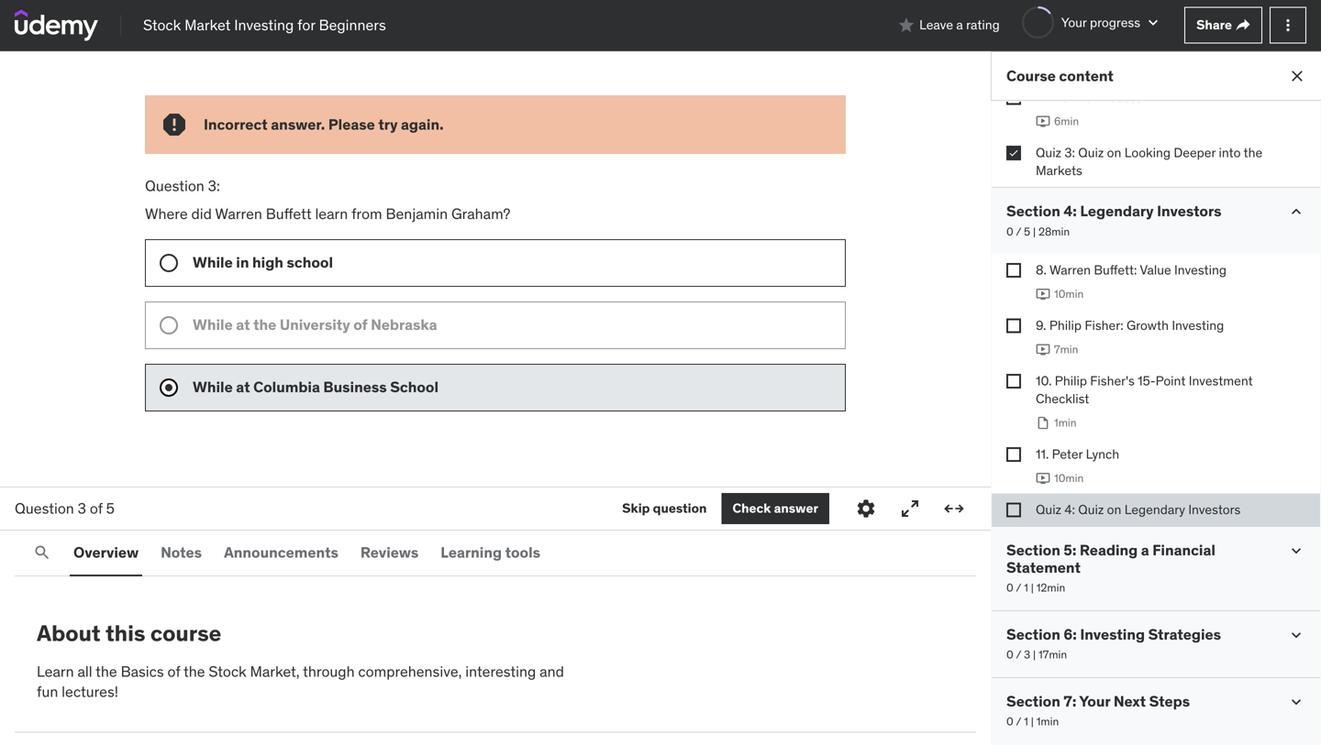 Task type: describe. For each thing, give the bounding box(es) containing it.
section 7: your next steps 0 / 1 | 1min
[[1006, 693, 1190, 730]]

check answer button
[[721, 494, 829, 525]]

close course content sidebar image
[[1288, 67, 1306, 85]]

philip for 10.
[[1055, 373, 1087, 389]]

investment
[[1189, 373, 1253, 389]]

all
[[78, 663, 92, 681]]

skip question button
[[622, 494, 707, 525]]

/ inside section 4: legendary investors 0 / 5 | 28min
[[1016, 225, 1021, 239]]

reading
[[1080, 541, 1138, 560]]

/ inside section 7: your next steps 0 / 1 | 1min
[[1016, 715, 1021, 730]]

4: for quiz
[[1064, 502, 1075, 518]]

0 inside section 7: your next steps 0 / 1 | 1min
[[1006, 715, 1013, 730]]

philip for 9.
[[1049, 317, 1082, 334]]

1 vertical spatial investors
[[1188, 502, 1241, 518]]

5 inside section 4: legendary investors 0 / 5 | 28min
[[1024, 225, 1030, 239]]

the inside where did warren buffett learn from benjamin graham? group
[[253, 315, 276, 334]]

section for section 7: your next steps
[[1006, 693, 1060, 711]]

learning
[[441, 543, 502, 562]]

about this course
[[37, 620, 221, 648]]

comprehensive,
[[358, 663, 462, 681]]

fisher:
[[1085, 317, 1123, 334]]

did
[[191, 204, 212, 223]]

small image for strategies
[[1287, 627, 1305, 645]]

/ inside section 5: reading a financial statement 0 / 1 | 12min
[[1016, 581, 1021, 596]]

course
[[1006, 66, 1056, 85]]

fisher's
[[1090, 373, 1135, 389]]

lectures!
[[62, 683, 118, 702]]

again.
[[401, 115, 444, 134]]

17min
[[1039, 648, 1067, 663]]

where did warren buffett learn from benjamin graham? group
[[145, 239, 846, 412]]

financial
[[1152, 541, 1215, 560]]

/ inside the section 6: investing strategies 0 / 3 | 17min
[[1016, 648, 1021, 663]]

section 6: investing strategies button
[[1006, 626, 1221, 644]]

skip question
[[622, 501, 707, 517]]

a inside section 5: reading a financial statement 0 / 1 | 12min
[[1141, 541, 1149, 560]]

investing inside the section 6: investing strategies 0 / 3 | 17min
[[1080, 626, 1145, 644]]

actions image
[[1279, 16, 1297, 34]]

stock market investing for beginners link
[[143, 15, 386, 35]]

interesting
[[465, 663, 536, 681]]

into
[[1219, 144, 1241, 161]]

peter
[[1052, 446, 1083, 463]]

buffett
[[266, 204, 312, 223]]

lynch
[[1086, 446, 1119, 463]]

10min for peter
[[1054, 471, 1084, 486]]

8. warren buffett: value investing
[[1036, 262, 1226, 279]]

xsmall image inside 'share' button
[[1236, 18, 1250, 33]]

sidebar element
[[991, 0, 1321, 746]]

investing right value
[[1174, 262, 1226, 279]]

learn all the basics of the stock market, through comprehensive, interesting and fun lectures!
[[37, 663, 564, 702]]

section 7: your next steps button
[[1006, 693, 1190, 711]]

0 vertical spatial stock
[[143, 15, 181, 34]]

settings image
[[855, 498, 877, 520]]

small image inside your progress dropdown button
[[1144, 13, 1162, 32]]

process
[[1096, 89, 1142, 106]]

| inside section 7: your next steps 0 / 1 | 1min
[[1031, 715, 1034, 730]]

warren inside sidebar element
[[1049, 262, 1091, 279]]

check
[[732, 501, 771, 517]]

for
[[297, 15, 315, 34]]

8.
[[1036, 262, 1047, 279]]

while at the university of nebraska
[[193, 315, 437, 334]]

incorrect answer. please try again.
[[204, 115, 444, 134]]

of for basics
[[167, 663, 180, 681]]

your inside dropdown button
[[1061, 14, 1087, 31]]

quiz 3: quiz on looking deeper into the markets
[[1036, 144, 1262, 179]]

content
[[1059, 66, 1114, 85]]

the down course
[[183, 663, 205, 681]]

overview button
[[70, 531, 142, 575]]

28min
[[1038, 225, 1070, 239]]

small image for investors
[[1287, 203, 1305, 221]]

progress
[[1090, 14, 1140, 31]]

through
[[303, 663, 355, 681]]

try
[[378, 115, 398, 134]]

checklist
[[1036, 391, 1089, 407]]

a inside button
[[956, 17, 963, 33]]

warren inside question 3: where did warren buffett learn from benjamin graham?
[[215, 204, 262, 223]]

10min for warren
[[1054, 287, 1084, 302]]

reviews button
[[357, 531, 422, 575]]

leave a rating
[[919, 17, 1000, 33]]

7.
[[1036, 89, 1045, 106]]

small image inside leave a rating button
[[897, 16, 916, 34]]

your progress button
[[1022, 6, 1162, 39]]

from
[[351, 204, 382, 223]]

business
[[323, 378, 387, 397]]

while in high school
[[193, 253, 333, 272]]

leave
[[919, 17, 953, 33]]

learning tools button
[[437, 531, 544, 575]]

learn
[[37, 663, 74, 681]]

xsmall image
[[1006, 374, 1021, 389]]

your progress
[[1061, 14, 1140, 31]]

1 inside section 5: reading a financial statement 0 / 1 | 12min
[[1024, 581, 1028, 596]]

while for while in high school
[[193, 253, 233, 272]]

11. peter lynch
[[1036, 446, 1119, 463]]

| inside section 4: legendary investors 0 / 5 | 28min
[[1033, 225, 1036, 239]]

stock market investing for beginners
[[143, 15, 386, 34]]

play the ipo process image
[[1036, 114, 1050, 129]]

fullscreen image
[[899, 498, 921, 520]]

0 horizontal spatial of
[[90, 499, 103, 518]]

on for legendary
[[1107, 502, 1121, 518]]

about
[[37, 620, 101, 648]]

quiz 4: quiz on legendary investors
[[1036, 502, 1241, 518]]

school
[[287, 253, 333, 272]]

play philip fisher: growth investing image
[[1036, 343, 1050, 357]]

12min
[[1036, 581, 1065, 596]]

course
[[150, 620, 221, 648]]

10.
[[1036, 373, 1052, 389]]

1 inside section 7: your next steps 0 / 1 | 1min
[[1024, 715, 1028, 730]]

9.
[[1036, 317, 1046, 334]]

while for while at columbia business school
[[193, 378, 233, 397]]

course content
[[1006, 66, 1114, 85]]

incorrect
[[204, 115, 268, 134]]

answer.
[[271, 115, 325, 134]]

4: for section
[[1064, 202, 1077, 221]]

market
[[185, 15, 231, 34]]

11.
[[1036, 446, 1049, 463]]

play peter lynch image
[[1036, 471, 1050, 486]]

| inside section 5: reading a financial statement 0 / 1 | 12min
[[1031, 581, 1034, 596]]

3 inside the section 6: investing strategies 0 / 3 | 17min
[[1024, 648, 1030, 663]]

announcements
[[224, 543, 338, 562]]

3: for question
[[208, 177, 220, 195]]

6:
[[1064, 626, 1077, 644]]

answer
[[774, 501, 818, 517]]



Task type: vqa. For each thing, say whether or not it's contained in the screenshot.
left '3'
yes



Task type: locate. For each thing, give the bounding box(es) containing it.
0 left 28min
[[1006, 225, 1013, 239]]

| left 28min
[[1033, 225, 1036, 239]]

/ left 28min
[[1016, 225, 1021, 239]]

the right "into"
[[1244, 144, 1262, 161]]

0 vertical spatial question
[[145, 177, 204, 195]]

2 vertical spatial of
[[167, 663, 180, 681]]

7. the ipo process
[[1036, 89, 1142, 106]]

basics
[[121, 663, 164, 681]]

share button
[[1184, 7, 1262, 44]]

on left looking
[[1107, 144, 1121, 161]]

/ down section 7: your next steps dropdown button
[[1016, 715, 1021, 730]]

3: up did
[[208, 177, 220, 195]]

1 vertical spatial of
[[90, 499, 103, 518]]

2 section from the top
[[1006, 541, 1060, 560]]

3: for quiz
[[1064, 144, 1075, 161]]

warren right did
[[215, 204, 262, 223]]

1 horizontal spatial 3:
[[1064, 144, 1075, 161]]

section inside the section 6: investing strategies 0 / 3 | 17min
[[1006, 626, 1060, 644]]

investors up the financial
[[1188, 502, 1241, 518]]

0 vertical spatial 4:
[[1064, 202, 1077, 221]]

stock left market,
[[209, 663, 246, 681]]

0 vertical spatial of
[[353, 315, 367, 334]]

on
[[1107, 144, 1121, 161], [1107, 502, 1121, 518]]

0 horizontal spatial 3
[[78, 499, 86, 518]]

on inside quiz 3: quiz on looking deeper into the markets
[[1107, 144, 1121, 161]]

section inside section 7: your next steps 0 / 1 | 1min
[[1006, 693, 1060, 711]]

your left 'progress'
[[1061, 14, 1087, 31]]

of for university
[[353, 315, 367, 334]]

1 horizontal spatial question
[[145, 177, 204, 195]]

section 6: investing strategies 0 / 3 | 17min
[[1006, 626, 1221, 663]]

1 left 12min
[[1024, 581, 1028, 596]]

0 vertical spatial a
[[956, 17, 963, 33]]

expanded view image
[[943, 498, 965, 520]]

0 vertical spatial while
[[193, 253, 233, 272]]

deeper
[[1174, 144, 1216, 161]]

while at columbia business school
[[193, 378, 439, 397]]

at left 'columbia'
[[236, 378, 250, 397]]

legendary up "buffett:"
[[1080, 202, 1154, 221]]

the
[[1047, 89, 1069, 106]]

3 while from the top
[[193, 378, 233, 397]]

learn
[[315, 204, 348, 223]]

4 section from the top
[[1006, 693, 1060, 711]]

10min right play warren buffett: value investing icon
[[1054, 287, 1084, 302]]

1 horizontal spatial of
[[167, 663, 180, 681]]

1 horizontal spatial 3
[[1024, 648, 1030, 663]]

/ down the statement
[[1016, 581, 1021, 596]]

xsmall image
[[1236, 18, 1250, 33], [1006, 90, 1021, 105], [1006, 146, 1021, 160], [1006, 263, 1021, 278], [1006, 319, 1021, 333], [1006, 448, 1021, 462], [1006, 503, 1021, 518]]

where
[[145, 204, 188, 223]]

1 vertical spatial warren
[[1049, 262, 1091, 279]]

growth
[[1127, 317, 1169, 334]]

strategies
[[1148, 626, 1221, 644]]

1 vertical spatial 10min
[[1054, 471, 1084, 486]]

1 10min from the top
[[1054, 287, 1084, 302]]

at down in at the top left
[[236, 315, 250, 334]]

at for the
[[236, 315, 250, 334]]

7:
[[1064, 693, 1076, 711]]

udemy image
[[15, 10, 98, 41]]

investing left for at the left top
[[234, 15, 294, 34]]

while left 'columbia'
[[193, 378, 233, 397]]

/
[[1016, 225, 1021, 239], [1016, 581, 1021, 596], [1016, 648, 1021, 663], [1016, 715, 1021, 730]]

9. philip fisher: growth investing
[[1036, 317, 1224, 334]]

3: inside quiz 3: quiz on looking deeper into the markets
[[1064, 144, 1075, 161]]

warren right 8. in the top right of the page
[[1049, 262, 1091, 279]]

next
[[1114, 693, 1146, 711]]

markets
[[1036, 162, 1082, 179]]

0 vertical spatial legendary
[[1080, 202, 1154, 221]]

columbia
[[253, 378, 320, 397]]

3: up markets
[[1064, 144, 1075, 161]]

0 vertical spatial your
[[1061, 14, 1087, 31]]

3 up overview
[[78, 499, 86, 518]]

fun
[[37, 683, 58, 702]]

1 down section 7: your next steps dropdown button
[[1024, 715, 1028, 730]]

leave a rating button
[[897, 3, 1000, 47]]

10min down peter
[[1054, 471, 1084, 486]]

nebraska
[[371, 315, 437, 334]]

a left rating
[[956, 17, 963, 33]]

10. philip fisher's 15-point investment checklist
[[1036, 373, 1253, 407]]

your inside section 7: your next steps 0 / 1 | 1min
[[1079, 693, 1110, 711]]

the inside quiz 3: quiz on looking deeper into the markets
[[1244, 144, 1262, 161]]

1 vertical spatial 4:
[[1064, 502, 1075, 518]]

15-
[[1138, 373, 1156, 389]]

2 at from the top
[[236, 378, 250, 397]]

0 vertical spatial 3
[[78, 499, 86, 518]]

3: inside question 3: where did warren buffett learn from benjamin graham?
[[208, 177, 220, 195]]

the left "university"
[[253, 315, 276, 334]]

1min
[[1054, 416, 1077, 430], [1036, 715, 1059, 730]]

notes
[[161, 543, 202, 562]]

legendary inside section 4: legendary investors 0 / 5 | 28min
[[1080, 202, 1154, 221]]

section 4: legendary investors 0 / 5 | 28min
[[1006, 202, 1222, 239]]

legendary up the financial
[[1124, 502, 1185, 518]]

| left 17min
[[1033, 648, 1036, 663]]

2 1 from the top
[[1024, 715, 1028, 730]]

0 down section 7: your next steps dropdown button
[[1006, 715, 1013, 730]]

0 horizontal spatial question
[[15, 499, 74, 518]]

5 up overview
[[106, 499, 115, 518]]

4: inside section 4: legendary investors 0 / 5 | 28min
[[1064, 202, 1077, 221]]

1 vertical spatial at
[[236, 378, 250, 397]]

while left in at the top left
[[193, 253, 233, 272]]

question up search icon
[[15, 499, 74, 518]]

/ left 17min
[[1016, 648, 1021, 663]]

reviews
[[360, 543, 419, 562]]

0 down the statement
[[1006, 581, 1013, 596]]

benjamin
[[386, 204, 448, 223]]

market,
[[250, 663, 300, 681]]

skip
[[622, 501, 650, 517]]

the right all
[[96, 663, 117, 681]]

2 vertical spatial while
[[193, 378, 233, 397]]

1 horizontal spatial stock
[[209, 663, 246, 681]]

beginners
[[319, 15, 386, 34]]

stock left market
[[143, 15, 181, 34]]

value
[[1140, 262, 1171, 279]]

notes button
[[157, 531, 206, 575]]

0 vertical spatial 1min
[[1054, 416, 1077, 430]]

0 horizontal spatial warren
[[215, 204, 262, 223]]

1 vertical spatial 3
[[1024, 648, 1030, 663]]

investing
[[234, 15, 294, 34], [1174, 262, 1226, 279], [1172, 317, 1224, 334], [1080, 626, 1145, 644]]

0 horizontal spatial a
[[956, 17, 963, 33]]

2 on from the top
[[1107, 502, 1121, 518]]

0 vertical spatial 3:
[[1064, 144, 1075, 161]]

1 vertical spatial legendary
[[1124, 502, 1185, 518]]

of right 'basics'
[[167, 663, 180, 681]]

0 left 17min
[[1006, 648, 1013, 663]]

1min down section 7: your next steps dropdown button
[[1036, 715, 1059, 730]]

6min
[[1054, 114, 1079, 129]]

of up overview
[[90, 499, 103, 518]]

1 horizontal spatial warren
[[1049, 262, 1091, 279]]

| left 12min
[[1031, 581, 1034, 596]]

philip up 7min
[[1049, 317, 1082, 334]]

4: up 28min
[[1064, 202, 1077, 221]]

1 vertical spatial 3:
[[208, 177, 220, 195]]

at for columbia
[[236, 378, 250, 397]]

1 on from the top
[[1107, 144, 1121, 161]]

| down section 7: your next steps dropdown button
[[1031, 715, 1034, 730]]

and
[[540, 663, 564, 681]]

investing right growth
[[1172, 317, 1224, 334]]

1 1 from the top
[[1024, 581, 1028, 596]]

0 horizontal spatial 5
[[106, 499, 115, 518]]

1 section from the top
[[1006, 202, 1060, 221]]

investors down deeper
[[1157, 202, 1222, 221]]

while for while at the university of nebraska
[[193, 315, 233, 334]]

share
[[1196, 17, 1232, 33]]

on up reading
[[1107, 502, 1121, 518]]

on for looking
[[1107, 144, 1121, 161]]

point
[[1156, 373, 1186, 389]]

4 0 from the top
[[1006, 715, 1013, 730]]

investors
[[1157, 202, 1222, 221], [1188, 502, 1241, 518]]

of left nebraska
[[353, 315, 367, 334]]

1 vertical spatial small image
[[1287, 627, 1305, 645]]

check answer
[[732, 501, 818, 517]]

section 5: reading a financial statement button
[[1006, 541, 1272, 578]]

5:
[[1064, 541, 1076, 560]]

investors inside section 4: legendary investors 0 / 5 | 28min
[[1157, 202, 1222, 221]]

section inside section 5: reading a financial statement 0 / 1 | 12min
[[1006, 541, 1060, 560]]

section inside section 4: legendary investors 0 / 5 | 28min
[[1006, 202, 1060, 221]]

1 vertical spatial your
[[1079, 693, 1110, 711]]

1 0 from the top
[[1006, 225, 1013, 239]]

statement
[[1006, 559, 1081, 578]]

0 inside the section 6: investing strategies 0 / 3 | 17min
[[1006, 648, 1013, 663]]

0 vertical spatial warren
[[215, 204, 262, 223]]

10min
[[1054, 287, 1084, 302], [1054, 471, 1084, 486]]

quiz
[[1036, 144, 1061, 161], [1078, 144, 1104, 161], [1036, 502, 1061, 518], [1078, 502, 1104, 518]]

0 vertical spatial 5
[[1024, 225, 1030, 239]]

section up 28min
[[1006, 202, 1060, 221]]

university
[[280, 315, 350, 334]]

question for question 3 of 5
[[15, 499, 74, 518]]

while
[[193, 253, 233, 272], [193, 315, 233, 334], [193, 378, 233, 397]]

1 vertical spatial question
[[15, 499, 74, 518]]

in
[[236, 253, 249, 272]]

a
[[956, 17, 963, 33], [1141, 541, 1149, 560]]

a right reading
[[1141, 541, 1149, 560]]

1 horizontal spatial 5
[[1024, 225, 1030, 239]]

steps
[[1149, 693, 1190, 711]]

legendary
[[1080, 202, 1154, 221], [1124, 502, 1185, 518]]

small image
[[1287, 203, 1305, 221], [1287, 627, 1305, 645]]

0 inside section 4: legendary investors 0 / 5 | 28min
[[1006, 225, 1013, 239]]

0 vertical spatial at
[[236, 315, 250, 334]]

1 small image from the top
[[1287, 203, 1305, 221]]

1 / from the top
[[1016, 225, 1021, 239]]

small image
[[1144, 13, 1162, 32], [897, 16, 916, 34], [1287, 542, 1305, 560], [1287, 694, 1305, 712]]

1 vertical spatial 1
[[1024, 715, 1028, 730]]

question for question 3: where did warren buffett learn from benjamin graham?
[[145, 177, 204, 195]]

philip
[[1049, 317, 1082, 334], [1055, 373, 1087, 389]]

question inside question 3: where did warren buffett learn from benjamin graham?
[[145, 177, 204, 195]]

0 vertical spatial 1
[[1024, 581, 1028, 596]]

0 inside section 5: reading a financial statement 0 / 1 | 12min
[[1006, 581, 1013, 596]]

section for section 4: legendary investors
[[1006, 202, 1060, 221]]

0 vertical spatial 10min
[[1054, 287, 1084, 302]]

the
[[1244, 144, 1262, 161], [253, 315, 276, 334], [96, 663, 117, 681], [183, 663, 205, 681]]

1 vertical spatial philip
[[1055, 373, 1087, 389]]

learning tools
[[441, 543, 540, 562]]

0 vertical spatial philip
[[1049, 317, 1082, 334]]

section left 7:
[[1006, 693, 1060, 711]]

while down while in high school
[[193, 315, 233, 334]]

1 horizontal spatial a
[[1141, 541, 1149, 560]]

section for section 6: investing strategies
[[1006, 626, 1060, 644]]

high
[[252, 253, 283, 272]]

this
[[105, 620, 145, 648]]

of inside where did warren buffett learn from benjamin graham? group
[[353, 315, 367, 334]]

0 vertical spatial on
[[1107, 144, 1121, 161]]

2 / from the top
[[1016, 581, 1021, 596]]

1 vertical spatial on
[[1107, 502, 1121, 518]]

philip inside the 10. philip fisher's 15-point investment checklist
[[1055, 373, 1087, 389]]

1 while from the top
[[193, 253, 233, 272]]

3 / from the top
[[1016, 648, 1021, 663]]

3 0 from the top
[[1006, 648, 1013, 663]]

2 small image from the top
[[1287, 627, 1305, 645]]

question up where
[[145, 177, 204, 195]]

0 vertical spatial small image
[[1287, 203, 1305, 221]]

4: up 5:
[[1064, 502, 1075, 518]]

section for section 5: reading a financial statement
[[1006, 541, 1060, 560]]

warren
[[215, 204, 262, 223], [1049, 262, 1091, 279]]

school
[[390, 378, 439, 397]]

section left 5:
[[1006, 541, 1060, 560]]

rating
[[966, 17, 1000, 33]]

stock inside learn all the basics of the stock market, through comprehensive, interesting and fun lectures!
[[209, 663, 246, 681]]

3 left 17min
[[1024, 648, 1030, 663]]

1min inside section 7: your next steps 0 / 1 | 1min
[[1036, 715, 1059, 730]]

play warren buffett: value investing image
[[1036, 287, 1050, 302]]

1 vertical spatial while
[[193, 315, 233, 334]]

3 section from the top
[[1006, 626, 1060, 644]]

1 vertical spatial a
[[1141, 541, 1149, 560]]

section 4: legendary investors button
[[1006, 202, 1222, 221]]

ipo
[[1072, 89, 1093, 106]]

at
[[236, 315, 250, 334], [236, 378, 250, 397]]

5 left 28min
[[1024, 225, 1030, 239]]

2 10min from the top
[[1054, 471, 1084, 486]]

2 0 from the top
[[1006, 581, 1013, 596]]

please
[[328, 115, 375, 134]]

section up 17min
[[1006, 626, 1060, 644]]

1 vertical spatial 1min
[[1036, 715, 1059, 730]]

0 horizontal spatial 3:
[[208, 177, 220, 195]]

| inside the section 6: investing strategies 0 / 3 | 17min
[[1033, 648, 1036, 663]]

1 at from the top
[[236, 315, 250, 334]]

1min right start philip fisher's 15-point investment checklist image
[[1054, 416, 1077, 430]]

0 horizontal spatial stock
[[143, 15, 181, 34]]

your right 7:
[[1079, 693, 1110, 711]]

2 horizontal spatial of
[[353, 315, 367, 334]]

0 vertical spatial investors
[[1157, 202, 1222, 221]]

1 vertical spatial stock
[[209, 663, 246, 681]]

philip up checklist on the right bottom
[[1055, 373, 1087, 389]]

4 / from the top
[[1016, 715, 1021, 730]]

of inside learn all the basics of the stock market, through comprehensive, interesting and fun lectures!
[[167, 663, 180, 681]]

7min
[[1054, 343, 1078, 357]]

1 vertical spatial 5
[[106, 499, 115, 518]]

investing right 6:
[[1080, 626, 1145, 644]]

start philip fisher's 15-point investment checklist image
[[1036, 416, 1050, 431]]

search image
[[33, 544, 51, 562]]

|
[[1033, 225, 1036, 239], [1031, 581, 1034, 596], [1033, 648, 1036, 663], [1031, 715, 1034, 730]]

2 while from the top
[[193, 315, 233, 334]]



